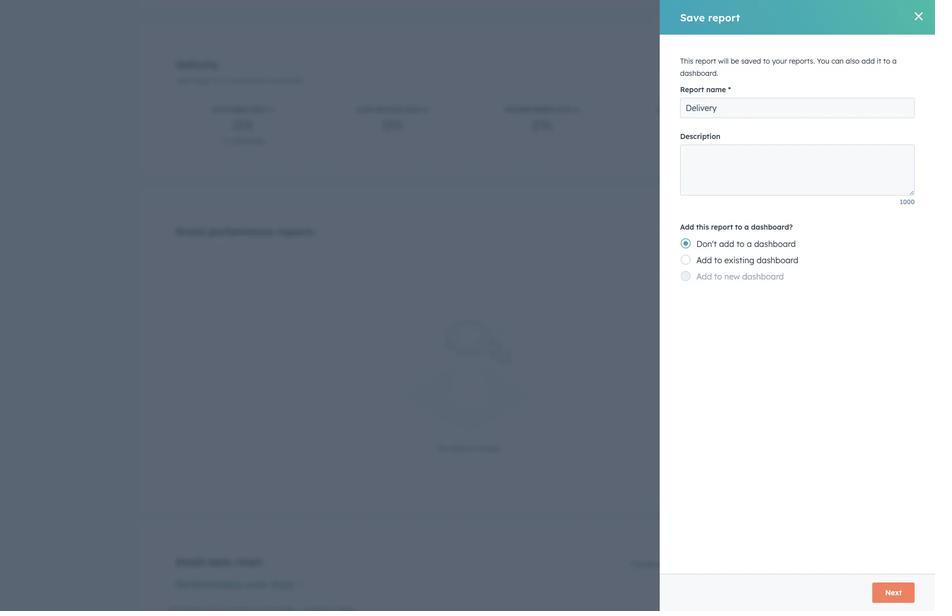 Task type: vqa. For each thing, say whether or not it's contained in the screenshot.
Your Preferences element
no



Task type: locate. For each thing, give the bounding box(es) containing it.
no
[[437, 444, 448, 454]]

report
[[680, 85, 704, 94]]

to
[[763, 57, 770, 66], [884, 57, 891, 66], [262, 77, 268, 85], [735, 223, 742, 232], [737, 239, 745, 249], [714, 256, 722, 266], [714, 272, 722, 282], [471, 444, 479, 454]]

add for add this report to a dashboard?
[[680, 223, 694, 232]]

0 vertical spatial data
[[450, 444, 468, 454]]

dashboard
[[754, 239, 796, 249], [757, 256, 799, 266], [742, 272, 784, 282]]

email
[[176, 225, 205, 238], [176, 556, 205, 569]]

frequency:
[[631, 560, 667, 570]]

1 vertical spatial email
[[176, 556, 205, 569]]

4 0% from the left
[[681, 116, 702, 134]]

performance over time button
[[176, 578, 303, 593]]

save report button
[[712, 54, 768, 74], [712, 225, 761, 243]]

save report up the will
[[680, 11, 740, 24]]

save report up name
[[719, 60, 761, 69]]

also
[[846, 57, 860, 66]]

report name
[[680, 85, 726, 94]]

don't add to a dashboard
[[697, 239, 796, 249]]

rate
[[251, 106, 267, 114], [405, 106, 421, 114], [557, 106, 573, 114], [703, 106, 719, 114]]

new
[[725, 272, 740, 282]]

save report button up name
[[712, 54, 768, 74]]

0 vertical spatial add
[[680, 223, 694, 232]]

1 vertical spatial add
[[697, 256, 712, 266]]

report
[[708, 11, 740, 24], [696, 57, 716, 66], [738, 60, 761, 69], [676, 106, 701, 114], [711, 223, 733, 232], [738, 229, 761, 239]]

2 0% from the left
[[383, 116, 403, 134]]

2 vertical spatial add
[[697, 272, 712, 282]]

report up don't add to a dashboard
[[738, 229, 761, 239]]

save up "this"
[[680, 11, 705, 24]]

2 vertical spatial save report
[[719, 229, 761, 239]]

save report button for email performance reports
[[712, 225, 761, 243]]

2 rate from the left
[[405, 106, 421, 114]]

4 rate from the left
[[703, 106, 719, 114]]

rate right the unsubscribed at the right of the page
[[557, 106, 573, 114]]

save report up don't add to a dashboard
[[719, 229, 761, 239]]

range
[[192, 77, 210, 85]]

dashboard?
[[751, 223, 793, 232]]

add left it
[[862, 57, 875, 66]]

2 save report button from the top
[[712, 225, 761, 243]]

3 0% from the left
[[532, 116, 553, 134]]

to left your
[[763, 57, 770, 66]]

dashboard for add to new dashboard
[[742, 272, 784, 282]]

report inside the this report will be saved to your reports. you can also add it to a dashboard.
[[696, 57, 716, 66]]

dashboard.
[[680, 69, 718, 78]]

rate right bounce
[[405, 106, 421, 114]]

don't
[[697, 239, 717, 249]]

save for email performance reports
[[719, 229, 736, 239]]

1 vertical spatial save
[[719, 60, 736, 69]]

add left new
[[697, 272, 712, 282]]

add down add this report to a dashboard?
[[719, 239, 734, 249]]

0% down delivered rate
[[233, 116, 254, 134]]

0 horizontal spatial add
[[719, 239, 734, 249]]

1 horizontal spatial data
[[450, 444, 468, 454]]

a inside the this report will be saved to your reports. you can also add it to a dashboard.
[[892, 57, 897, 66]]

0 vertical spatial email
[[176, 225, 205, 238]]

add left this on the right
[[680, 223, 694, 232]]

add
[[862, 57, 875, 66], [719, 239, 734, 249]]

0% down unsubscribed rate
[[532, 116, 553, 134]]

email left performance
[[176, 225, 205, 238]]

2 vertical spatial save
[[719, 229, 736, 239]]

add for add to new dashboard
[[697, 272, 712, 282]]

be
[[731, 57, 739, 66]]

save report button up existing
[[712, 225, 761, 243]]

reports
[[277, 225, 314, 238]]

add to new dashboard
[[697, 272, 784, 282]]

0 vertical spatial a
[[892, 57, 897, 66]]

0 vertical spatial add
[[862, 57, 875, 66]]

0% down bounce
[[383, 116, 403, 134]]

this
[[696, 223, 709, 232]]

dashboard for add to existing dashboard
[[757, 256, 799, 266]]

it
[[877, 57, 882, 66]]

2 vertical spatial a
[[747, 239, 752, 249]]

2 vertical spatial dashboard
[[742, 272, 784, 282]]

delivered
[[230, 136, 264, 146]]

add this report to a dashboard?
[[680, 223, 793, 232]]

email up the performance
[[176, 556, 205, 569]]

date range : from 9/24/2023 to 10/24/2023
[[176, 77, 303, 85]]

delivered
[[212, 106, 249, 114]]

0 vertical spatial dashboard
[[754, 239, 796, 249]]

email for email data chart
[[176, 556, 205, 569]]

save
[[680, 11, 705, 24], [719, 60, 736, 69], [719, 229, 736, 239]]

save up don't add to a dashboard
[[719, 229, 736, 239]]

0% for unsubscribed rate
[[532, 116, 553, 134]]

0% for hard bounce rate
[[383, 116, 403, 134]]

rate up 0% 0 delivered
[[251, 106, 267, 114]]

0 horizontal spatial data
[[208, 556, 232, 569]]

save report
[[680, 11, 740, 24], [719, 60, 761, 69], [719, 229, 761, 239]]

save report button for delivery
[[712, 54, 768, 74]]

1 rate from the left
[[251, 106, 267, 114]]

0 vertical spatial save
[[680, 11, 705, 24]]

Report name text field
[[680, 98, 915, 118]]

report up dashboard.
[[696, 57, 716, 66]]

a
[[892, 57, 897, 66], [745, 223, 749, 232], [747, 239, 752, 249]]

unsubscribed
[[504, 106, 555, 114]]

0% for spam report rate
[[681, 116, 702, 134]]

to up existing
[[737, 239, 745, 249]]

rate down name
[[703, 106, 719, 114]]

a right it
[[892, 57, 897, 66]]

report right this on the right
[[711, 223, 733, 232]]

a up don't add to a dashboard
[[745, 223, 749, 232]]

add
[[680, 223, 694, 232], [697, 256, 712, 266], [697, 272, 712, 282]]

add this report to a dashboard? element
[[680, 236, 915, 285]]

1 vertical spatial data
[[208, 556, 232, 569]]

can
[[832, 57, 844, 66]]

a up add to existing dashboard
[[747, 239, 752, 249]]

1 vertical spatial save report
[[719, 60, 761, 69]]

1 email from the top
[[176, 225, 205, 238]]

add to existing dashboard
[[697, 256, 799, 266]]

reports.
[[789, 57, 815, 66]]

date
[[176, 77, 190, 85]]

data up the performance
[[208, 556, 232, 569]]

1 vertical spatial dashboard
[[757, 256, 799, 266]]

time
[[271, 579, 294, 592]]

3 rate from the left
[[557, 106, 573, 114]]

data right no
[[450, 444, 468, 454]]

spam report rate
[[657, 106, 719, 114]]

0%
[[233, 116, 254, 134], [383, 116, 403, 134], [532, 116, 553, 134], [681, 116, 702, 134]]

saved
[[741, 57, 761, 66]]

1 save report button from the top
[[712, 54, 768, 74]]

1 0% from the left
[[233, 116, 254, 134]]

data
[[450, 444, 468, 454], [208, 556, 232, 569]]

1 vertical spatial save report button
[[712, 225, 761, 243]]

save left saved
[[719, 60, 736, 69]]

data for email
[[208, 556, 232, 569]]

0 vertical spatial save report
[[680, 11, 740, 24]]

0 vertical spatial save report button
[[712, 54, 768, 74]]

add for add to existing dashboard
[[697, 256, 712, 266]]

1 horizontal spatial add
[[862, 57, 875, 66]]

add down don't
[[697, 256, 712, 266]]

to right 9/24/2023
[[262, 77, 268, 85]]

2 email from the top
[[176, 556, 205, 569]]

0% down the spam report rate
[[681, 116, 702, 134]]

email performance reports
[[176, 225, 314, 238]]



Task type: describe. For each thing, give the bounding box(es) containing it.
report up the will
[[708, 11, 740, 24]]

1 vertical spatial add
[[719, 239, 734, 249]]

this report will be saved to your reports. you can also add it to a dashboard.
[[680, 57, 897, 78]]

save for delivery
[[719, 60, 736, 69]]

save report for delivery
[[719, 60, 761, 69]]

delivered rate
[[212, 106, 267, 114]]

description
[[680, 132, 721, 141]]

to left new
[[714, 272, 722, 282]]

Description text field
[[680, 145, 915, 196]]

you
[[817, 57, 830, 66]]

bounce
[[376, 106, 403, 114]]

email data chart
[[176, 556, 262, 569]]

spam
[[657, 106, 674, 114]]

performance
[[176, 579, 242, 592]]

from
[[213, 77, 228, 85]]

will
[[718, 57, 729, 66]]

chart
[[235, 556, 262, 569]]

this
[[680, 57, 694, 66]]

9/24/2023
[[230, 77, 260, 85]]

report right the will
[[738, 60, 761, 69]]

report down report
[[676, 106, 701, 114]]

0
[[223, 136, 228, 146]]

1 vertical spatial a
[[745, 223, 749, 232]]

close image
[[915, 12, 923, 20]]

show
[[481, 444, 501, 454]]

data for no
[[450, 444, 468, 454]]

no data to show
[[437, 444, 501, 454]]

to up don't add to a dashboard
[[735, 223, 742, 232]]

over
[[245, 579, 268, 592]]

email for email performance reports
[[176, 225, 205, 238]]

performance
[[208, 225, 274, 238]]

next button
[[873, 583, 915, 604]]

unsubscribed rate
[[504, 106, 573, 114]]

name
[[706, 85, 726, 94]]

save report for email performance reports
[[719, 229, 761, 239]]

hard bounce rate
[[357, 106, 421, 114]]

your
[[772, 57, 787, 66]]

to left show
[[471, 444, 479, 454]]

delivery
[[176, 58, 218, 71]]

to right it
[[884, 57, 891, 66]]

performance over time
[[176, 579, 294, 592]]

10/24/2023
[[270, 77, 303, 85]]

existing
[[725, 256, 755, 266]]

hard
[[357, 106, 375, 114]]

:
[[210, 77, 212, 85]]

to down don't
[[714, 256, 722, 266]]

0% 0 delivered
[[223, 116, 264, 146]]

1000
[[900, 198, 915, 206]]

add inside the this report will be saved to your reports. you can also add it to a dashboard.
[[862, 57, 875, 66]]

next
[[885, 589, 902, 598]]

0% inside 0% 0 delivered
[[233, 116, 254, 134]]



